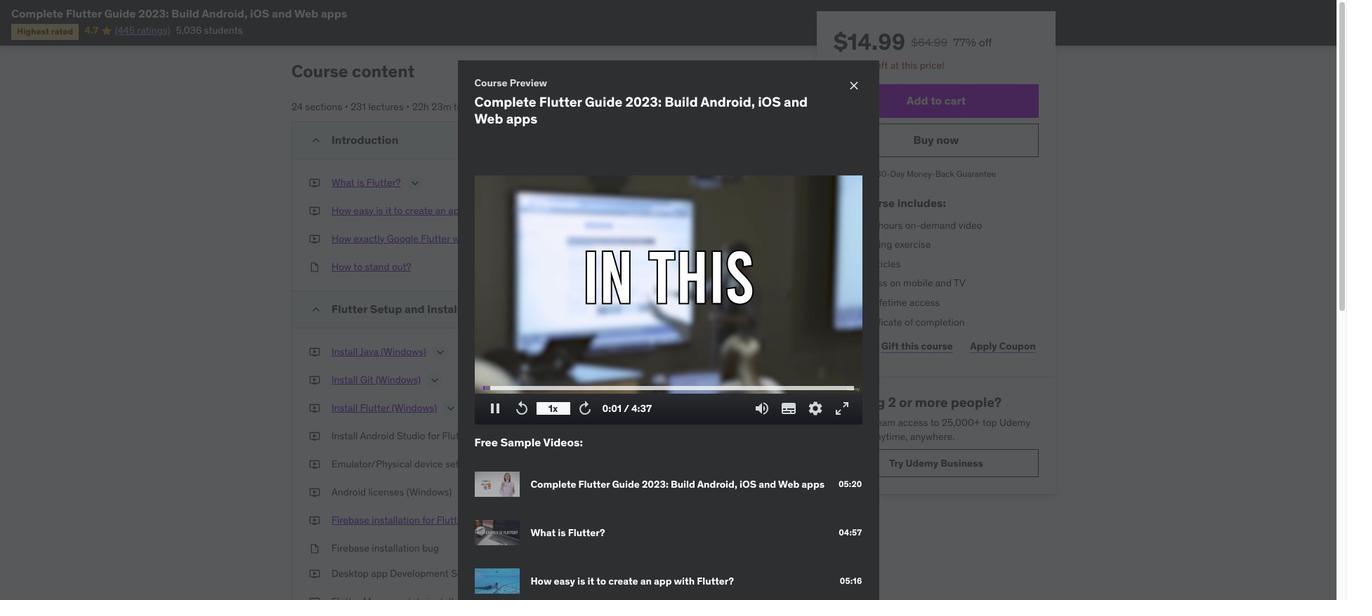 Task type: vqa. For each thing, say whether or not it's contained in the screenshot.


Task type: describe. For each thing, give the bounding box(es) containing it.
0 horizontal spatial complete flutter guide 2023: build android, ios and web apps
[[11, 6, 347, 20]]

exercise
[[895, 238, 931, 251]]

access on mobile and tv
[[856, 277, 965, 290]]

access
[[856, 277, 888, 290]]

0 horizontal spatial how easy is it to create an app with flutter?
[[332, 204, 523, 217]]

1 vertical spatial udemy
[[906, 457, 938, 470]]

1x button
[[536, 397, 570, 421]]

out?
[[392, 260, 411, 273]]

install for install android studio for flutter (windows)
[[332, 430, 358, 443]]

licenses
[[368, 486, 404, 499]]

collapse
[[687, 101, 728, 113]]

packages
[[332, 11, 374, 23]]

try udemy business
[[889, 457, 983, 470]]

small image
[[309, 133, 323, 147]]

01:29
[[741, 486, 766, 499]]

collapse all sections
[[687, 101, 783, 113]]

gift
[[881, 340, 899, 352]]

rated
[[51, 26, 73, 37]]

2
[[888, 394, 896, 411]]

1 vertical spatial android
[[332, 486, 366, 499]]

it inside button
[[386, 204, 392, 217]]

0 horizontal spatial app
[[371, 567, 388, 580]]

what inside complete flutter guide 2023: build android, ios and web apps dialog
[[531, 527, 556, 539]]

and inside course preview complete flutter guide 2023: build android, ios and web apps
[[784, 94, 808, 110]]

windows
[[494, 567, 532, 580]]

2 vertical spatial guide
[[612, 478, 640, 491]]

install for install flutter (windows)
[[332, 402, 358, 415]]

12 lectures • 38min
[[682, 303, 766, 316]]

installation for for
[[372, 514, 420, 527]]

fullscreen image
[[833, 400, 850, 417]]

introduction
[[332, 133, 398, 147]]

pause image
[[486, 400, 503, 417]]

24
[[291, 100, 303, 113]]

(445 ratings)
[[115, 24, 170, 37]]

(windows) for install flutter (windows)
[[392, 402, 437, 415]]

install flutter (windows)
[[332, 402, 437, 415]]

flutter up setup
[[442, 430, 471, 443]]

apps inside course preview complete flutter guide 2023: build android, ios and web apps
[[506, 110, 537, 127]]

0 horizontal spatial lectures
[[368, 100, 404, 113]]

preview for 02:38
[[682, 402, 717, 415]]

free
[[474, 436, 498, 450]]

share
[[837, 340, 864, 352]]

1 horizontal spatial setup
[[451, 567, 477, 580]]

add
[[907, 93, 928, 107]]

1 horizontal spatial •
[[406, 100, 410, 113]]

close modal image
[[847, 78, 861, 92]]

• for 12
[[732, 303, 735, 316]]

02:38
[[739, 402, 766, 415]]

how inside complete flutter guide 2023: build android, ios and web apps dialog
[[531, 575, 552, 588]]

what is flutter? inside complete flutter guide 2023: build android, ios and web apps dialog
[[531, 527, 605, 539]]

build inside course preview complete flutter guide 2023: build android, ios and web apps
[[665, 94, 698, 110]]

access inside the training 2 or more people? get your team access to 25,000+ top udemy courses anytime, anywhere.
[[898, 416, 928, 429]]

on-
[[905, 219, 920, 231]]

rewind 5 seconds image
[[513, 400, 530, 417]]

install for install java (windows)
[[332, 346, 358, 358]]

course for course content
[[291, 60, 348, 82]]

business
[[941, 457, 983, 470]]

2 horizontal spatial web
[[778, 478, 799, 491]]

full
[[856, 296, 872, 309]]

standard
[[426, 0, 465, 10]]

install android studio for flutter (windows)
[[332, 430, 519, 443]]

anytime,
[[871, 430, 908, 443]]

firebase for firebase installation bug
[[332, 542, 369, 555]]

course content
[[291, 60, 415, 82]]

studio
[[397, 430, 425, 443]]

completion
[[916, 316, 965, 328]]

create inside complete flutter guide 2023: build android, ios and web apps dialog
[[608, 575, 638, 588]]

desktop
[[332, 567, 369, 580]]

(windows) down pause "icon"
[[474, 430, 519, 443]]

what inside button
[[332, 176, 355, 189]]

course for course preview complete flutter guide 2023: build android, ios and web apps
[[474, 76, 508, 89]]

add to cart
[[907, 93, 966, 107]]

students
[[204, 24, 243, 37]]

day
[[854, 59, 871, 72]]

install for install git (windows)
[[332, 374, 358, 386]]

2023: inside course preview complete flutter guide 2023: build android, ios and web apps
[[625, 94, 662, 110]]

2 vertical spatial for
[[480, 567, 492, 580]]

articles
[[868, 258, 901, 270]]

05:20
[[839, 479, 862, 490]]

android, inside course preview complete flutter guide 2023: build android, ios and web apps
[[701, 94, 755, 110]]

1 day left at this price!
[[848, 59, 945, 72]]

complete flutter guide 2023: build android, ios and web apps inside dialog
[[531, 478, 825, 491]]

lifetime
[[874, 296, 907, 309]]

(windows) inside button
[[468, 514, 514, 527]]

now
[[936, 133, 959, 147]]

to inside learn to use industry standard flutter packages like riverpod, hooks and provider
[[359, 0, 368, 10]]

2 vertical spatial apps
[[802, 478, 825, 491]]

demand
[[920, 219, 956, 231]]

2 vertical spatial 2023:
[[642, 478, 669, 491]]

0 vertical spatial build
[[171, 6, 199, 20]]

riverpod,
[[394, 11, 436, 23]]

back
[[935, 168, 955, 179]]

installation
[[427, 302, 488, 316]]

easy inside complete flutter guide 2023: build android, ios and web apps dialog
[[554, 575, 575, 588]]

16 articles
[[856, 258, 901, 270]]

0 horizontal spatial course
[[859, 196, 895, 210]]

desktop app development setup for windows (optional)
[[332, 567, 577, 580]]

subtitles image
[[780, 400, 797, 417]]

video
[[959, 219, 982, 231]]

0:01
[[602, 402, 622, 415]]

device
[[414, 458, 443, 471]]

installation for bug
[[372, 542, 420, 555]]

learn to use industry standard flutter packages like riverpod, hooks and provider
[[332, 0, 524, 23]]

flutter inside firebase installation for flutter (windows) button
[[437, 514, 466, 527]]

flutter inside course preview complete flutter guide 2023: build android, ios and web apps
[[539, 94, 582, 110]]

preview for 03:49
[[682, 346, 717, 358]]

0 horizontal spatial sections
[[305, 100, 342, 113]]

0 vertical spatial for
[[428, 430, 440, 443]]

udemy inside the training 2 or more people? get your team access to 25,000+ top udemy courses anytime, anywhere.
[[1000, 416, 1031, 429]]

2 this from the top
[[901, 340, 919, 352]]

5,036
[[176, 24, 202, 37]]

learn
[[332, 0, 357, 10]]

24 sections • 231 lectures • 22h 23m total length
[[291, 100, 504, 113]]

2 vertical spatial build
[[671, 478, 695, 491]]

22.5 hours on-demand video
[[856, 219, 982, 231]]

tv
[[954, 277, 965, 290]]

(windows) for android licenses (windows)
[[406, 486, 452, 499]]

ios inside course preview complete flutter guide 2023: build android, ios and web apps
[[758, 94, 781, 110]]

all
[[730, 101, 741, 113]]

money-
[[907, 168, 935, 179]]

0 horizontal spatial 04:57
[[740, 176, 766, 189]]

complete flutter guide 2023: build android, ios and web apps dialog
[[458, 60, 879, 601]]

highest rated
[[17, 26, 73, 37]]

install java (windows) button
[[332, 346, 426, 363]]

web inside course preview complete flutter guide 2023: build android, ios and web apps
[[474, 110, 503, 127]]

top
[[983, 416, 997, 429]]

is inside what is flutter? button
[[357, 176, 364, 189]]

04:37
[[740, 232, 766, 245]]

2 vertical spatial ios
[[740, 478, 756, 491]]

day
[[890, 168, 905, 179]]

like
[[376, 11, 391, 23]]

flutter? inside how easy is it to create an app with flutter? button
[[488, 204, 523, 217]]

flutter right small image
[[332, 302, 367, 316]]

1x
[[548, 402, 558, 415]]

/
[[624, 402, 629, 415]]

(windows) for install git (windows)
[[376, 374, 421, 386]]

certificate
[[856, 316, 902, 328]]

try
[[889, 457, 903, 470]]

apply coupon button
[[967, 332, 1039, 360]]

easy inside how easy is it to create an app with flutter? button
[[354, 204, 374, 217]]

at
[[890, 59, 899, 72]]

05:16 inside complete flutter guide 2023: build android, ios and web apps dialog
[[840, 576, 862, 587]]

flutter inside 'install flutter (windows)' button
[[360, 402, 389, 415]]

it inside complete flutter guide 2023: build android, ios and web apps dialog
[[587, 575, 594, 588]]

progress bar slider
[[483, 380, 854, 397]]

mute image
[[753, 400, 770, 417]]

emulator/physical
[[332, 458, 412, 471]]

0 vertical spatial ios
[[250, 6, 269, 20]]

firebase installation for flutter (windows)
[[332, 514, 514, 527]]



Task type: locate. For each thing, give the bounding box(es) containing it.
how easy is it to create an app with flutter? button
[[332, 204, 523, 221]]

setup up the install java (windows)
[[370, 302, 402, 316]]

development
[[390, 567, 449, 580]]

0 horizontal spatial setup
[[370, 302, 402, 316]]

xsmall image
[[309, 0, 320, 11], [309, 176, 320, 190], [309, 204, 320, 218], [309, 232, 320, 246], [834, 258, 845, 271], [309, 402, 320, 416], [309, 430, 320, 444], [309, 486, 320, 500], [309, 514, 320, 528], [309, 542, 320, 556]]

mobile
[[903, 277, 933, 290]]

for up bug
[[422, 514, 434, 527]]

1 vertical spatial 04:57
[[839, 528, 862, 538]]

0 vertical spatial android,
[[202, 6, 248, 20]]

create up how exactly google flutter works?
[[405, 204, 433, 217]]

0 vertical spatial setup
[[370, 302, 402, 316]]

1 horizontal spatial web
[[474, 110, 503, 127]]

access down mobile
[[910, 296, 940, 309]]

$14.99
[[834, 27, 906, 56]]

1 horizontal spatial app
[[448, 204, 465, 217]]

30-day money-back guarantee
[[876, 168, 996, 179]]

1 horizontal spatial what
[[531, 527, 556, 539]]

what is flutter? up '(optional)'
[[531, 527, 605, 539]]

to left the cart
[[931, 93, 942, 107]]

how exactly google flutter works?
[[332, 232, 484, 245]]

0 vertical spatial what
[[332, 176, 355, 189]]

course inside course preview complete flutter guide 2023: build android, ios and web apps
[[474, 76, 508, 89]]

0 vertical spatial what is flutter?
[[332, 176, 401, 189]]

is down what is flutter? button
[[376, 204, 383, 217]]

04:57 down 05:20 at right bottom
[[839, 528, 862, 538]]

this right at
[[901, 59, 918, 72]]

1 vertical spatial setup
[[451, 567, 477, 580]]

preview
[[510, 76, 547, 89], [683, 176, 718, 189], [684, 204, 719, 217], [683, 232, 718, 245], [682, 260, 717, 273], [682, 346, 717, 358], [684, 374, 719, 386], [682, 402, 717, 415]]

to inside complete flutter guide 2023: build android, ios and web apps dialog
[[596, 575, 606, 588]]

complete inside course preview complete flutter guide 2023: build android, ios and web apps
[[474, 94, 536, 110]]

android down emulator/physical
[[332, 486, 366, 499]]

collapse all sections button
[[687, 93, 783, 121]]

0 vertical spatial 2023:
[[138, 6, 169, 20]]

0 horizontal spatial apps
[[321, 6, 347, 20]]

preview for 04:57
[[683, 176, 718, 189]]

buy now button
[[834, 123, 1039, 157]]

and inside learn to use industry standard flutter packages like riverpod, hooks and provider
[[469, 11, 485, 23]]

1 install from the top
[[332, 346, 358, 358]]

access down or
[[898, 416, 928, 429]]

2 firebase from the top
[[332, 542, 369, 555]]

install flutter (windows) button
[[332, 402, 437, 419]]

(windows) down the device
[[406, 486, 452, 499]]

preview for 05:16
[[684, 204, 719, 217]]

0 horizontal spatial 1
[[848, 59, 852, 72]]

firebase up firebase installation bug
[[332, 514, 369, 527]]

1 for 1 day left at this price!
[[848, 59, 852, 72]]

2 vertical spatial web
[[778, 478, 799, 491]]

$64.99
[[911, 35, 948, 49]]

how easy is it to create an app with flutter?
[[332, 204, 523, 217], [531, 575, 734, 588]]

1 vertical spatial guide
[[585, 94, 623, 110]]

with inside button
[[467, 204, 486, 217]]

16
[[856, 258, 866, 270]]

create right '(optional)'
[[608, 575, 638, 588]]

app inside how easy is it to create an app with flutter? button
[[448, 204, 465, 217]]

install left the java
[[332, 346, 358, 358]]

exactly
[[354, 232, 385, 245]]

1 vertical spatial lectures
[[694, 303, 729, 316]]

1 horizontal spatial 04:57
[[839, 528, 862, 538]]

an inside how easy is it to create an app with flutter? button
[[435, 204, 446, 217]]

1 vertical spatial easy
[[554, 575, 575, 588]]

(windows) up install flutter (windows)
[[376, 374, 421, 386]]

sections right all
[[743, 101, 783, 113]]

this
[[834, 196, 856, 210]]

1 vertical spatial what
[[531, 527, 556, 539]]

1 vertical spatial for
[[422, 514, 434, 527]]

price!
[[920, 59, 945, 72]]

installation up the development
[[372, 542, 420, 555]]

flutter up bug
[[437, 514, 466, 527]]

add to cart button
[[834, 84, 1039, 118]]

easy
[[354, 204, 374, 217], [554, 575, 575, 588]]

1 horizontal spatial apps
[[506, 110, 537, 127]]

0 horizontal spatial easy
[[354, 204, 374, 217]]

1 horizontal spatial how easy is it to create an app with flutter?
[[531, 575, 734, 588]]

3 install from the top
[[332, 402, 358, 415]]

$14.99 $64.99 77% off
[[834, 27, 992, 56]]

sections right 24
[[305, 100, 342, 113]]

gift this course
[[881, 340, 953, 352]]

setup right the development
[[451, 567, 477, 580]]

cart
[[945, 93, 966, 107]]

1 vertical spatial it
[[587, 575, 594, 588]]

2 installation from the top
[[372, 542, 420, 555]]

what down introduction
[[332, 176, 355, 189]]

lectures right 231
[[368, 100, 404, 113]]

left
[[874, 59, 888, 72]]

0 vertical spatial access
[[910, 296, 940, 309]]

works?
[[452, 232, 484, 245]]

highest
[[17, 26, 49, 37]]

how
[[332, 204, 351, 217], [332, 232, 351, 245], [332, 260, 351, 273], [531, 575, 552, 588]]

4 install from the top
[[332, 430, 358, 443]]

small image
[[309, 303, 323, 317]]

what is flutter? down introduction
[[332, 176, 401, 189]]

(windows) for install java (windows)
[[381, 346, 426, 358]]

flutter up 4.7
[[66, 6, 102, 20]]

how inside button
[[332, 204, 351, 217]]

flutter setup and installation
[[332, 302, 488, 316]]

this right gift
[[901, 340, 919, 352]]

0 horizontal spatial web
[[294, 6, 318, 20]]

videos:
[[543, 436, 583, 450]]

how to stand out?
[[332, 260, 411, 273]]

0 horizontal spatial ios
[[250, 6, 269, 20]]

0 horizontal spatial what
[[332, 176, 355, 189]]

0 vertical spatial 1
[[848, 59, 852, 72]]

• left 231
[[345, 100, 348, 113]]

firebase installation bug
[[332, 542, 439, 555]]

flutter down install git (windows) button
[[360, 402, 389, 415]]

1 vertical spatial access
[[898, 416, 928, 429]]

how to stand out? button
[[332, 260, 411, 274]]

1 horizontal spatial sections
[[743, 101, 783, 113]]

or
[[899, 394, 912, 411]]

0 horizontal spatial udemy
[[906, 457, 938, 470]]

installation inside button
[[372, 514, 420, 527]]

guide inside course preview complete flutter guide 2023: build android, ios and web apps
[[585, 94, 623, 110]]

get
[[834, 416, 850, 429]]

0:01 / 4:37
[[602, 402, 652, 415]]

course up 24
[[291, 60, 348, 82]]

preview inside course preview complete flutter guide 2023: build android, ios and web apps
[[510, 76, 547, 89]]

an
[[435, 204, 446, 217], [640, 575, 652, 588]]

04:57
[[740, 176, 766, 189], [839, 528, 862, 538]]

22h 23m
[[412, 100, 451, 113]]

flutter inside how exactly google flutter works? button
[[421, 232, 450, 245]]

sections inside dropdown button
[[743, 101, 783, 113]]

flutter down videos:
[[578, 478, 610, 491]]

create inside button
[[405, 204, 433, 217]]

udemy right top at the bottom right of the page
[[1000, 416, 1031, 429]]

lectures
[[368, 100, 404, 113], [694, 303, 729, 316]]

course preview complete flutter guide 2023: build android, ios and web apps
[[474, 76, 808, 127]]

what up '(optional)'
[[531, 527, 556, 539]]

introduction button
[[332, 133, 766, 147]]

1 vertical spatial build
[[665, 94, 698, 110]]

4.7
[[85, 24, 99, 37]]

android
[[360, 430, 394, 443], [332, 486, 366, 499]]

preview for 04:37
[[683, 232, 718, 245]]

forward 5 seconds image
[[576, 400, 593, 417]]

complete down videos:
[[531, 478, 576, 491]]

1 horizontal spatial udemy
[[1000, 416, 1031, 429]]

firebase inside button
[[332, 514, 369, 527]]

04:57 inside complete flutter guide 2023: build android, ios and web apps dialog
[[839, 528, 862, 538]]

0 vertical spatial 05:16
[[741, 204, 766, 217]]

1 this from the top
[[901, 59, 918, 72]]

gift this course link
[[878, 332, 956, 360]]

full lifetime access
[[856, 296, 940, 309]]

preview for 00:32
[[682, 260, 717, 273]]

0 horizontal spatial it
[[386, 204, 392, 217]]

1 vertical spatial firebase
[[332, 542, 369, 555]]

1 horizontal spatial lectures
[[694, 303, 729, 316]]

0 horizontal spatial with
[[467, 204, 486, 217]]

and
[[272, 6, 292, 20], [469, 11, 485, 23], [784, 94, 808, 110], [935, 277, 952, 290], [405, 302, 425, 316], [759, 478, 776, 491]]

udemy
[[1000, 416, 1031, 429], [906, 457, 938, 470]]

1 horizontal spatial it
[[587, 575, 594, 588]]

with inside complete flutter guide 2023: build android, ios and web apps dialog
[[674, 575, 695, 588]]

git
[[360, 374, 373, 386]]

1 vertical spatial an
[[640, 575, 652, 588]]

is inside how easy is it to create an app with flutter? button
[[376, 204, 383, 217]]

• left 22h 23m
[[406, 100, 410, 113]]

2 horizontal spatial app
[[654, 575, 672, 588]]

for inside button
[[422, 514, 434, 527]]

01:07
[[741, 374, 766, 386]]

install up emulator/physical
[[332, 430, 358, 443]]

it right '(optional)'
[[587, 575, 594, 588]]

easy down what is flutter? button
[[354, 204, 374, 217]]

4:37
[[631, 402, 652, 415]]

2 vertical spatial android,
[[697, 478, 737, 491]]

0 horizontal spatial an
[[435, 204, 446, 217]]

course down the 'completion'
[[921, 340, 953, 352]]

firebase
[[332, 514, 369, 527], [332, 542, 369, 555]]

is
[[357, 176, 364, 189], [376, 204, 383, 217], [558, 527, 566, 539], [577, 575, 585, 588]]

for right studio
[[428, 430, 440, 443]]

stand
[[365, 260, 390, 273]]

course inside gift this course link
[[921, 340, 953, 352]]

emulator/physical device setup
[[332, 458, 470, 471]]

1 horizontal spatial ios
[[740, 478, 756, 491]]

1 horizontal spatial create
[[608, 575, 638, 588]]

0 vertical spatial firebase
[[332, 514, 369, 527]]

firebase for firebase installation for flutter (windows)
[[332, 514, 369, 527]]

1 horizontal spatial 1
[[856, 238, 860, 251]]

(windows) inside button
[[376, 374, 421, 386]]

1 horizontal spatial complete flutter guide 2023: build android, ios and web apps
[[531, 478, 825, 491]]

ratings)
[[137, 24, 170, 37]]

web right total
[[474, 110, 503, 127]]

easy right "windows"
[[554, 575, 575, 588]]

installation
[[372, 514, 420, 527], [372, 542, 420, 555]]

people?
[[951, 394, 1002, 411]]

0 vertical spatial installation
[[372, 514, 420, 527]]

lectures right 12 on the right
[[694, 303, 729, 316]]

1 left day
[[848, 59, 852, 72]]

udemy right try
[[906, 457, 938, 470]]

1 for 1 coding exercise
[[856, 238, 860, 251]]

to right '(optional)'
[[596, 575, 606, 588]]

• for 24
[[345, 100, 348, 113]]

install git (windows)
[[332, 374, 421, 386]]

1 vertical spatial complete flutter guide 2023: build android, ios and web apps
[[531, 478, 825, 491]]

how for 00:32
[[332, 260, 351, 273]]

•
[[345, 100, 348, 113], [406, 100, 410, 113], [732, 303, 735, 316]]

1 vertical spatial course
[[921, 340, 953, 352]]

1 firebase from the top
[[332, 514, 369, 527]]

1 vertical spatial how easy is it to create an app with flutter?
[[531, 575, 734, 588]]

is right '(optional)'
[[577, 575, 585, 588]]

1 vertical spatial 1
[[856, 238, 860, 251]]

0 vertical spatial android
[[360, 430, 394, 443]]

to inside the training 2 or more people? get your team access to 25,000+ top udemy courses anytime, anywhere.
[[930, 416, 939, 429]]

provider
[[487, 11, 524, 23]]

0 vertical spatial apps
[[321, 6, 347, 20]]

38min
[[738, 303, 766, 316]]

• left 38min
[[732, 303, 735, 316]]

2 install from the top
[[332, 374, 358, 386]]

2 vertical spatial complete
[[531, 478, 576, 491]]

1 installation from the top
[[372, 514, 420, 527]]

apps left 05:20 at right bottom
[[802, 478, 825, 491]]

0 vertical spatial how easy is it to create an app with flutter?
[[332, 204, 523, 217]]

to inside add to cart button
[[931, 93, 942, 107]]

install down install git (windows) button
[[332, 402, 358, 415]]

to up anywhere.
[[930, 416, 939, 429]]

1 horizontal spatial course
[[474, 76, 508, 89]]

installation down the android licenses (windows)
[[372, 514, 420, 527]]

on
[[890, 277, 901, 290]]

install inside button
[[332, 374, 358, 386]]

apps right 'length'
[[506, 110, 537, 127]]

to left stand on the top left of page
[[354, 260, 362, 273]]

how easy is it to create an app with flutter? inside complete flutter guide 2023: build android, ios and web apps dialog
[[531, 575, 734, 588]]

an inside complete flutter guide 2023: build android, ios and web apps dialog
[[640, 575, 652, 588]]

more
[[915, 394, 948, 411]]

anywhere.
[[910, 430, 955, 443]]

1 horizontal spatial what is flutter?
[[531, 527, 605, 539]]

flutter up introduction dropdown button
[[539, 94, 582, 110]]

try udemy business link
[[834, 450, 1039, 478]]

how exactly google flutter works? button
[[332, 232, 484, 249]]

1 vertical spatial what is flutter?
[[531, 527, 605, 539]]

how for 05:16
[[332, 204, 351, 217]]

apply
[[970, 340, 997, 352]]

0 vertical spatial complete flutter guide 2023: build android, ios and web apps
[[11, 6, 347, 20]]

complete
[[11, 6, 63, 20], [474, 94, 536, 110], [531, 478, 576, 491]]

to inside how easy is it to create an app with flutter? button
[[394, 204, 403, 217]]

is down introduction
[[357, 176, 364, 189]]

complete up the highest
[[11, 6, 63, 20]]

guarantee
[[957, 168, 996, 179]]

how for 04:37
[[332, 232, 351, 245]]

0 vertical spatial course
[[859, 196, 895, 210]]

preview for 01:07
[[684, 374, 719, 386]]

0 vertical spatial this
[[901, 59, 918, 72]]

(optional)
[[535, 567, 577, 580]]

1 vertical spatial complete
[[474, 94, 536, 110]]

web right 01:29
[[778, 478, 799, 491]]

firebase up desktop
[[332, 542, 369, 555]]

1 horizontal spatial an
[[640, 575, 652, 588]]

android down 'install flutter (windows)' button
[[360, 430, 394, 443]]

30-
[[876, 168, 890, 179]]

course up 'length'
[[474, 76, 508, 89]]

to up google
[[394, 204, 403, 217]]

0 vertical spatial complete
[[11, 6, 63, 20]]

1 vertical spatial with
[[674, 575, 695, 588]]

(445
[[115, 24, 135, 37]]

(windows) up "windows"
[[468, 514, 514, 527]]

app inside complete flutter guide 2023: build android, ios and web apps dialog
[[654, 575, 672, 588]]

0 vertical spatial web
[[294, 6, 318, 20]]

use
[[370, 0, 386, 10]]

buy
[[913, 133, 934, 147]]

0 vertical spatial it
[[386, 204, 392, 217]]

it up google
[[386, 204, 392, 217]]

flutter down how easy is it to create an app with flutter? button
[[421, 232, 450, 245]]

course up 22.5
[[859, 196, 895, 210]]

(windows) up studio
[[392, 402, 437, 415]]

0 vertical spatial udemy
[[1000, 416, 1031, 429]]

2 horizontal spatial ios
[[758, 94, 781, 110]]

1 vertical spatial 2023:
[[625, 94, 662, 110]]

complete right total
[[474, 94, 536, 110]]

0 vertical spatial guide
[[104, 6, 136, 20]]

0 horizontal spatial create
[[405, 204, 433, 217]]

settings image
[[807, 400, 824, 417]]

to left "use"
[[359, 0, 368, 10]]

231
[[351, 100, 366, 113]]

03:49
[[739, 346, 766, 358]]

flutter? inside what is flutter? button
[[367, 176, 401, 189]]

to inside how to stand out? button
[[354, 260, 362, 273]]

certificate of completion
[[856, 316, 965, 328]]

0 horizontal spatial •
[[345, 100, 348, 113]]

install left git
[[332, 374, 358, 386]]

1 vertical spatial 05:16
[[840, 576, 862, 587]]

web left learn
[[294, 6, 318, 20]]

(windows) right the java
[[381, 346, 426, 358]]

12
[[682, 303, 691, 316]]

hooks
[[438, 11, 466, 23]]

1 vertical spatial apps
[[506, 110, 537, 127]]

1 horizontal spatial course
[[921, 340, 953, 352]]

1 vertical spatial android,
[[701, 94, 755, 110]]

2 horizontal spatial •
[[732, 303, 735, 316]]

1 vertical spatial web
[[474, 110, 503, 127]]

apps left "use"
[[321, 6, 347, 20]]

of
[[905, 316, 913, 328]]

1 left "coding"
[[856, 238, 860, 251]]

is up '(optional)'
[[558, 527, 566, 539]]

it
[[386, 204, 392, 217], [587, 575, 594, 588]]

04:57 up 04:37
[[740, 176, 766, 189]]

xsmall image
[[834, 219, 845, 233], [834, 238, 845, 252], [309, 260, 320, 274], [834, 277, 845, 291], [834, 296, 845, 310], [834, 316, 845, 330], [309, 346, 320, 360], [309, 374, 320, 388], [309, 458, 320, 472], [309, 567, 320, 581], [309, 596, 320, 601]]

java
[[360, 346, 379, 358]]

for left "windows"
[[480, 567, 492, 580]]

1 horizontal spatial easy
[[554, 575, 575, 588]]



